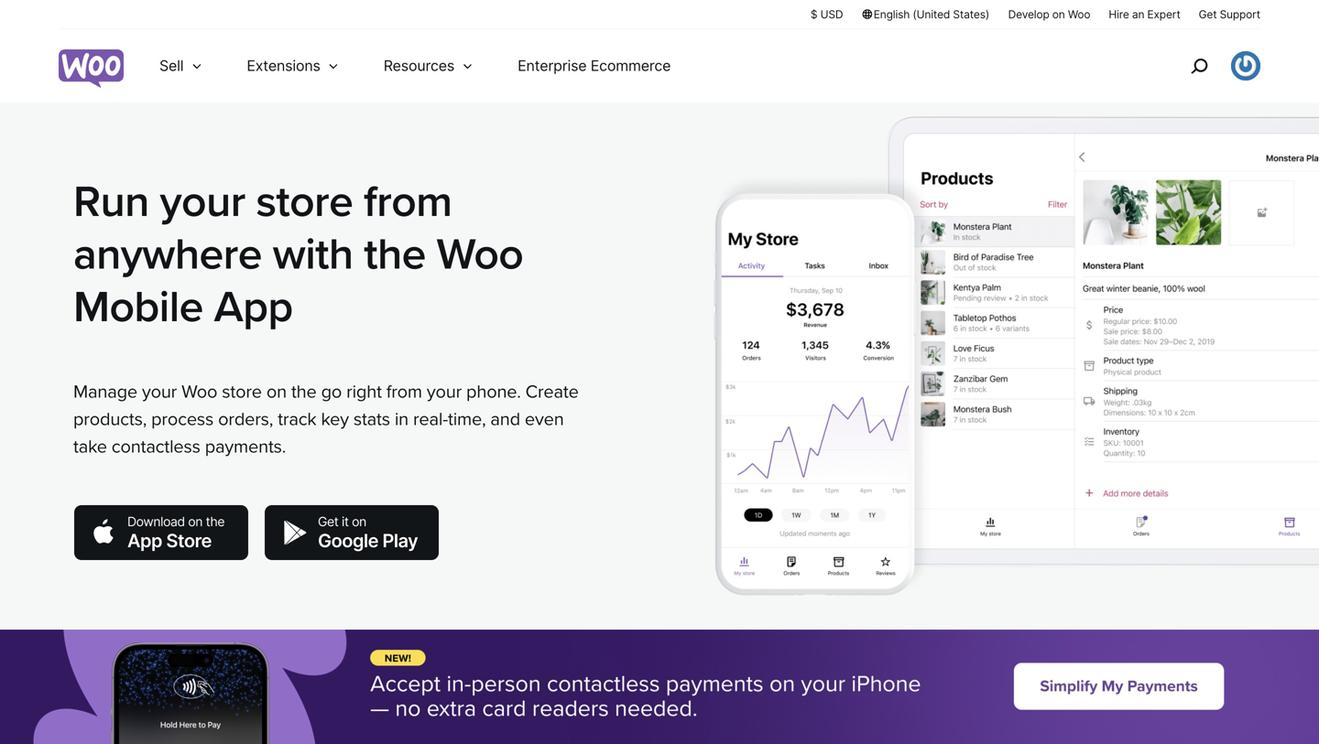 Task type: locate. For each thing, give the bounding box(es) containing it.
on up track
[[266, 381, 287, 403]]

hire an expert
[[1109, 8, 1181, 21]]

service navigation menu element
[[1152, 36, 1261, 96]]

1 vertical spatial from
[[386, 381, 422, 403]]

your
[[160, 176, 245, 229], [142, 381, 177, 403], [427, 381, 462, 403]]

from inside run your store from anywhere with the woo mobile app
[[364, 176, 452, 229]]

0 horizontal spatial woo
[[181, 381, 217, 403]]

your for run
[[160, 176, 245, 229]]

usd
[[821, 8, 843, 21]]

develop on woo
[[1008, 8, 1091, 21]]

real-
[[413, 408, 448, 430]]

your inside run your store from anywhere with the woo mobile app
[[160, 176, 245, 229]]

and
[[490, 408, 520, 430]]

1 horizontal spatial on
[[1052, 8, 1065, 21]]

2 vertical spatial woo
[[181, 381, 217, 403]]

on
[[1052, 8, 1065, 21], [266, 381, 287, 403]]

get support link
[[1199, 6, 1261, 22]]

1 horizontal spatial the
[[364, 229, 426, 281]]

stats
[[353, 408, 390, 430]]

2 horizontal spatial woo
[[1068, 8, 1091, 21]]

mobile
[[73, 281, 203, 334]]

in
[[395, 408, 409, 430]]

app
[[214, 281, 293, 334]]

from inside manage your woo store on the go right from your phone. create products, process orders, track key stats in real-time, and even take contactless payments.
[[386, 381, 422, 403]]

0 vertical spatial woo
[[1068, 8, 1091, 21]]

0 vertical spatial the
[[364, 229, 426, 281]]

from
[[364, 176, 452, 229], [386, 381, 422, 403]]

the inside manage your woo store on the go right from your phone. create products, process orders, track key stats in real-time, and even take contactless payments.
[[291, 381, 317, 403]]

store up with
[[256, 176, 353, 229]]

on inside 'develop on woo' link
[[1052, 8, 1065, 21]]

support
[[1220, 8, 1261, 21]]

run your store from anywhere with the woo mobile app
[[73, 176, 523, 334]]

open account menu image
[[1231, 51, 1261, 81]]

take
[[73, 436, 107, 458]]

store up orders,
[[222, 381, 262, 403]]

resources
[[384, 57, 454, 75]]

your for manage
[[142, 381, 177, 403]]

phone.
[[466, 381, 521, 403]]

the inside run your store from anywhere with the woo mobile app
[[364, 229, 426, 281]]

woo for develop on woo
[[1068, 8, 1091, 21]]

your up process
[[142, 381, 177, 403]]

on right develop
[[1052, 8, 1065, 21]]

store inside manage your woo store on the go right from your phone. create products, process orders, track key stats in real-time, and even take contactless payments.
[[222, 381, 262, 403]]

1 vertical spatial woo
[[437, 229, 523, 281]]

(united
[[913, 8, 950, 21]]

1 horizontal spatial woo
[[437, 229, 523, 281]]

woo
[[1068, 8, 1091, 21], [437, 229, 523, 281], [181, 381, 217, 403]]

english (united states)
[[874, 8, 989, 21]]

get
[[1199, 8, 1217, 21]]

hire
[[1109, 8, 1129, 21]]

the left go
[[291, 381, 317, 403]]

process
[[151, 408, 214, 430]]

key
[[321, 408, 349, 430]]

1 vertical spatial the
[[291, 381, 317, 403]]

develop
[[1008, 8, 1050, 21]]

sell button
[[137, 29, 225, 103]]

0 horizontal spatial the
[[291, 381, 317, 403]]

sell
[[159, 57, 184, 75]]

states)
[[953, 8, 989, 21]]

products,
[[73, 408, 147, 430]]

1 vertical spatial on
[[266, 381, 287, 403]]

0 vertical spatial on
[[1052, 8, 1065, 21]]

enterprise ecommerce link
[[496, 29, 693, 103]]

orders,
[[218, 408, 273, 430]]

$ usd button
[[811, 6, 843, 22]]

0 vertical spatial from
[[364, 176, 452, 229]]

1 vertical spatial store
[[222, 381, 262, 403]]

extensions button
[[225, 29, 362, 103]]

contactless
[[112, 436, 200, 458]]

your up anywhere
[[160, 176, 245, 229]]

create
[[526, 381, 579, 403]]

0 horizontal spatial on
[[266, 381, 287, 403]]

manage
[[73, 381, 137, 403]]

woo inside manage your woo store on the go right from your phone. create products, process orders, track key stats in real-time, and even take contactless payments.
[[181, 381, 217, 403]]

store
[[256, 176, 353, 229], [222, 381, 262, 403]]

the
[[364, 229, 426, 281], [291, 381, 317, 403]]

expert
[[1147, 8, 1181, 21]]

the right with
[[364, 229, 426, 281]]

develop on woo link
[[1008, 6, 1091, 22]]

0 vertical spatial store
[[256, 176, 353, 229]]



Task type: vqa. For each thing, say whether or not it's contained in the screenshot.
Expert on the right top of the page
yes



Task type: describe. For each thing, give the bounding box(es) containing it.
on inside manage your woo store on the go right from your phone. create products, process orders, track key stats in real-time, and even take contactless payments.
[[266, 381, 287, 403]]

manage your woo store on the go right from your phone. create products, process orders, track key stats in real-time, and even take contactless payments.
[[73, 381, 579, 458]]

anywhere
[[73, 229, 262, 281]]

$
[[811, 8, 818, 21]]

english (united states) button
[[861, 6, 990, 22]]

search image
[[1185, 51, 1214, 81]]

run
[[73, 176, 149, 229]]

english
[[874, 8, 910, 21]]

woo for manage your woo store on the go right from your phone. create products, process orders, track key stats in real-time, and even take contactless payments.
[[181, 381, 217, 403]]

get support
[[1199, 8, 1261, 21]]

even
[[525, 408, 564, 430]]

go
[[321, 381, 342, 403]]

$ usd
[[811, 8, 843, 21]]

track
[[278, 408, 317, 430]]

an
[[1132, 8, 1145, 21]]

enterprise
[[518, 57, 587, 75]]

payments.
[[205, 436, 286, 458]]

ecommerce
[[591, 57, 671, 75]]

your up "real-" on the left
[[427, 381, 462, 403]]

extensions
[[247, 57, 320, 75]]

hire an expert link
[[1109, 6, 1181, 22]]

right
[[346, 381, 382, 403]]

resources button
[[362, 29, 496, 103]]

enterprise ecommerce
[[518, 57, 671, 75]]

time,
[[448, 408, 486, 430]]

with
[[273, 229, 353, 281]]

woo inside run your store from anywhere with the woo mobile app
[[437, 229, 523, 281]]

store inside run your store from anywhere with the woo mobile app
[[256, 176, 353, 229]]



